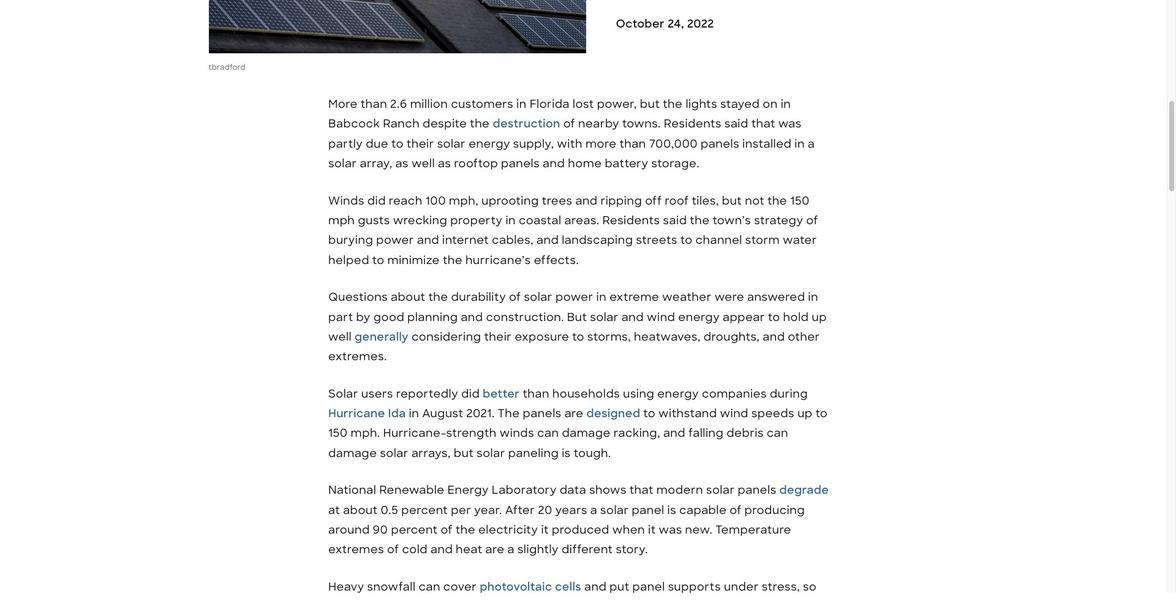 Task type: locate. For each thing, give the bounding box(es) containing it.
150 down hurricane
[[328, 426, 348, 441]]

0 vertical spatial energy
[[469, 137, 510, 151]]

1 horizontal spatial was
[[779, 117, 802, 131]]

to down but
[[572, 330, 585, 344]]

water
[[783, 233, 817, 248]]

said inside of nearby towns. residents said that was partly due to their solar energy supply, with more than 700,000 panels installed in a solar array, as well as rooftop panels and home battery storage.
[[725, 117, 749, 131]]

but
[[567, 310, 587, 324]]

of nearby towns. residents said that was partly due to their solar energy supply, with more than 700,000 panels installed in a solar array, as well as rooftop panels and home battery storage.
[[328, 117, 815, 171]]

0 vertical spatial damage
[[562, 426, 611, 441]]

it down panel
[[648, 523, 656, 537]]

energy inside of nearby towns. residents said that was partly due to their solar energy supply, with more than 700,000 panels installed in a solar array, as well as rooftop panels and home battery storage.
[[469, 137, 510, 151]]

extremes.
[[328, 349, 387, 364]]

0 horizontal spatial are
[[486, 543, 505, 557]]

panels up winds
[[523, 406, 562, 421]]

companies
[[702, 386, 767, 401]]

of up with
[[564, 117, 575, 131]]

was left new.
[[659, 523, 682, 537]]

of up the water
[[807, 213, 818, 228]]

1 vertical spatial their
[[484, 330, 512, 344]]

0 horizontal spatial well
[[328, 330, 352, 344]]

0 horizontal spatial a
[[508, 543, 515, 557]]

0 vertical spatial than
[[361, 97, 387, 112]]

2 horizontal spatial a
[[808, 137, 815, 151]]

residents down lights
[[664, 117, 722, 131]]

wind up heatwaves,
[[647, 310, 675, 324]]

and down durability at the left
[[461, 310, 483, 324]]

in right installed
[[795, 137, 805, 151]]

1 horizontal spatial can
[[767, 426, 789, 441]]

energy up the withstand
[[658, 386, 699, 401]]

1 vertical spatial a
[[590, 503, 598, 518]]

up right "hold"
[[812, 310, 827, 324]]

2 horizontal spatial but
[[722, 193, 742, 208]]

racking,
[[614, 426, 660, 441]]

said down stayed
[[725, 117, 749, 131]]

and down the withstand
[[664, 426, 686, 441]]

a
[[808, 137, 815, 151], [590, 503, 598, 518], [508, 543, 515, 557]]

can up paneling
[[537, 426, 559, 441]]

150 inside 'winds did reach 100 mph, uprooting trees and ripping off roof tiles, but not the 150 mph gusts wrecking property in coastal areas. residents said the town's strategy of burying power and internet cables, and landscaping streets to channel storm water helped to minimize the hurricane's effects.'
[[790, 193, 810, 208]]

1 horizontal spatial 150
[[790, 193, 810, 208]]

lights
[[686, 97, 718, 112]]

0 vertical spatial is
[[562, 446, 571, 461]]

0 vertical spatial was
[[779, 117, 802, 131]]

1 as from the left
[[396, 156, 409, 171]]

but
[[640, 97, 660, 112], [722, 193, 742, 208], [454, 446, 474, 461]]

damage
[[562, 426, 611, 441], [328, 446, 377, 461]]

their down the construction.
[[484, 330, 512, 344]]

1 vertical spatial power
[[556, 290, 594, 305]]

solar down partly
[[328, 156, 357, 171]]

energy
[[469, 137, 510, 151], [678, 310, 720, 324], [658, 386, 699, 401]]

1 horizontal spatial their
[[484, 330, 512, 344]]

the up heat
[[456, 523, 475, 537]]

with
[[557, 137, 583, 151]]

well inside questions about the durability of solar power in extreme weather were answered in part by good planning and construction. but solar and wind energy appear to hold up well
[[328, 330, 352, 344]]

installed
[[743, 137, 792, 151]]

and right cold
[[431, 543, 453, 557]]

designed link
[[587, 406, 641, 421]]

up
[[812, 310, 827, 324], [798, 406, 813, 421]]

generally
[[355, 330, 409, 344]]

and up areas.
[[576, 193, 598, 208]]

1 vertical spatial are
[[486, 543, 505, 557]]

winds
[[500, 426, 534, 441]]

0 horizontal spatial is
[[562, 446, 571, 461]]

2 vertical spatial energy
[[658, 386, 699, 401]]

but down strength
[[454, 446, 474, 461]]

damage down mph.
[[328, 446, 377, 461]]

1 horizontal spatial power
[[556, 290, 594, 305]]

ripping
[[601, 193, 642, 208]]

a right years
[[590, 503, 598, 518]]

in down uprooting
[[506, 213, 516, 228]]

1 vertical spatial than
[[620, 137, 646, 151]]

1 horizontal spatial wind
[[720, 406, 749, 421]]

0 horizontal spatial said
[[663, 213, 687, 228]]

mph
[[328, 213, 355, 228]]

to down using
[[644, 406, 656, 421]]

are down electricity
[[486, 543, 505, 557]]

in
[[517, 97, 527, 112], [781, 97, 791, 112], [795, 137, 805, 151], [506, 213, 516, 228], [597, 290, 607, 305], [808, 290, 819, 305], [409, 406, 419, 421]]

array,
[[360, 156, 393, 171]]

power up minimize
[[376, 233, 414, 248]]

is inside "national renewable energy laboratory data shows that modern solar panels degrade at about 0.5 percent per year. after 20 years a solar panel is capable of producing around 90 percent of the electricity it produced when it was new. temperature extremes of cold and heat are a slightly different story."
[[668, 503, 677, 518]]

1 vertical spatial 150
[[328, 426, 348, 441]]

said inside 'winds did reach 100 mph, uprooting trees and ripping off roof tiles, but not the 150 mph gusts wrecking property in coastal areas. residents said the town's strategy of burying power and internet cables, and landscaping streets to channel storm water helped to minimize the hurricane's effects.'
[[663, 213, 687, 228]]

panel
[[632, 503, 665, 518]]

2.6
[[390, 97, 407, 112]]

0 horizontal spatial residents
[[603, 213, 660, 228]]

hurricane
[[328, 406, 385, 421]]

1 vertical spatial well
[[328, 330, 352, 344]]

that up installed
[[752, 117, 776, 131]]

degrade
[[780, 483, 829, 498]]

that up panel
[[630, 483, 654, 498]]

trees
[[542, 193, 573, 208]]

was up installed
[[779, 117, 802, 131]]

0 vertical spatial a
[[808, 137, 815, 151]]

0 vertical spatial residents
[[664, 117, 722, 131]]

did
[[367, 193, 386, 208], [461, 386, 480, 401]]

are inside "national renewable energy laboratory data shows that modern solar panels degrade at about 0.5 percent per year. after 20 years a solar panel is capable of producing around 90 percent of the electricity it produced when it was new. temperature extremes of cold and heat are a slightly different story."
[[486, 543, 505, 557]]

can
[[537, 426, 559, 441], [767, 426, 789, 441]]

as right array,
[[396, 156, 409, 171]]

in up destruction link
[[517, 97, 527, 112]]

but up town's
[[722, 193, 742, 208]]

in left extreme
[[597, 290, 607, 305]]

wind
[[647, 310, 675, 324], [720, 406, 749, 421]]

energy down weather
[[678, 310, 720, 324]]

0 vertical spatial but
[[640, 97, 660, 112]]

1 vertical spatial up
[[798, 406, 813, 421]]

effects.
[[534, 253, 579, 268]]

about down national
[[343, 503, 378, 518]]

1 horizontal spatial but
[[640, 97, 660, 112]]

tbradford
[[209, 62, 246, 72]]

1 horizontal spatial that
[[752, 117, 776, 131]]

cold
[[402, 543, 428, 557]]

cables,
[[492, 233, 534, 248]]

was inside "national renewable energy laboratory data shows that modern solar panels degrade at about 0.5 percent per year. after 20 years a solar panel is capable of producing around 90 percent of the electricity it produced when it was new. temperature extremes of cold and heat are a slightly different story."
[[659, 523, 682, 537]]

after
[[505, 503, 535, 518]]

did up 2021.
[[461, 386, 480, 401]]

and inside of nearby towns. residents said that was partly due to their solar energy supply, with more than 700,000 panels installed in a solar array, as well as rooftop panels and home battery storage.
[[543, 156, 565, 171]]

1 vertical spatial that
[[630, 483, 654, 498]]

slightly
[[518, 543, 559, 557]]

are inside solar users reportedly did better than households using energy companies during hurricane ida in august 2021. the panels are designed
[[565, 406, 584, 421]]

up inside questions about the durability of solar power in extreme weather were answered in part by good planning and construction. but solar and wind energy appear to hold up well
[[812, 310, 827, 324]]

strength
[[446, 426, 497, 441]]

degrade link
[[780, 483, 829, 498]]

0 horizontal spatial about
[[343, 503, 378, 518]]

were
[[715, 290, 745, 305]]

2 can from the left
[[767, 426, 789, 441]]

than left 2.6
[[361, 97, 387, 112]]

is
[[562, 446, 571, 461], [668, 503, 677, 518]]

in inside 'winds did reach 100 mph, uprooting trees and ripping off roof tiles, but not the 150 mph gusts wrecking property in coastal areas. residents said the town's strategy of burying power and internet cables, and landscaping streets to channel storm water helped to minimize the hurricane's effects.'
[[506, 213, 516, 228]]

1 vertical spatial was
[[659, 523, 682, 537]]

0 vertical spatial up
[[812, 310, 827, 324]]

it
[[541, 523, 549, 537], [648, 523, 656, 537]]

than up battery in the right of the page
[[620, 137, 646, 151]]

1 vertical spatial said
[[663, 213, 687, 228]]

the down customers
[[470, 117, 490, 131]]

a down electricity
[[508, 543, 515, 557]]

1 horizontal spatial it
[[648, 523, 656, 537]]

percent up cold
[[391, 523, 438, 537]]

per
[[451, 503, 471, 518]]

other
[[788, 330, 820, 344]]

0 horizontal spatial than
[[361, 97, 387, 112]]

2 horizontal spatial than
[[620, 137, 646, 151]]

modern
[[657, 483, 703, 498]]

0 horizontal spatial that
[[630, 483, 654, 498]]

24,
[[668, 17, 684, 32]]

are down households in the bottom of the page
[[565, 406, 584, 421]]

1 vertical spatial wind
[[720, 406, 749, 421]]

panels inside solar users reportedly did better than households using energy companies during hurricane ida in august 2021. the panels are designed
[[523, 406, 562, 421]]

1 horizontal spatial than
[[523, 386, 550, 401]]

in inside solar users reportedly did better than households using energy companies during hurricane ida in august 2021. the panels are designed
[[409, 406, 419, 421]]

well down part
[[328, 330, 352, 344]]

than right "better" link
[[523, 386, 550, 401]]

solar
[[437, 137, 466, 151], [328, 156, 357, 171], [524, 290, 553, 305], [590, 310, 619, 324], [380, 446, 409, 461], [477, 446, 505, 461], [706, 483, 735, 498], [601, 503, 629, 518]]

can down speeds
[[767, 426, 789, 441]]

said down roof
[[663, 213, 687, 228]]

0 vertical spatial are
[[565, 406, 584, 421]]

ranch
[[383, 117, 420, 131]]

a right installed
[[808, 137, 815, 151]]

0 horizontal spatial can
[[537, 426, 559, 441]]

0 horizontal spatial it
[[541, 523, 549, 537]]

august
[[422, 406, 463, 421]]

1 horizontal spatial as
[[438, 156, 451, 171]]

0 horizontal spatial their
[[407, 137, 434, 151]]

0 horizontal spatial was
[[659, 523, 682, 537]]

strategy
[[754, 213, 804, 228]]

destruction
[[493, 117, 560, 131]]

0 vertical spatial their
[[407, 137, 434, 151]]

but up towns.
[[640, 97, 660, 112]]

solar down 'shows'
[[601, 503, 629, 518]]

temperature
[[716, 523, 792, 537]]

1 vertical spatial is
[[668, 503, 677, 518]]

customers
[[451, 97, 514, 112]]

and down with
[[543, 156, 565, 171]]

and
[[543, 156, 565, 171], [576, 193, 598, 208], [417, 233, 439, 248], [537, 233, 559, 248], [461, 310, 483, 324], [622, 310, 644, 324], [763, 330, 785, 344], [664, 426, 686, 441], [431, 543, 453, 557]]

0 vertical spatial 150
[[790, 193, 810, 208]]

1 horizontal spatial did
[[461, 386, 480, 401]]

up down the during
[[798, 406, 813, 421]]

national
[[328, 483, 376, 498]]

well up 100
[[412, 156, 435, 171]]

to withstand wind speeds up to 150 mph. hurricane-strength winds can damage racking, and falling debris can damage solar arrays, but solar paneling is tough.
[[328, 406, 828, 461]]

it down the 20
[[541, 523, 549, 537]]

is inside to withstand wind speeds up to 150 mph. hurricane-strength winds can damage racking, and falling debris can damage solar arrays, but solar paneling is tough.
[[562, 446, 571, 461]]

is left tough.
[[562, 446, 571, 461]]

about inside "national renewable energy laboratory data shows that modern solar panels degrade at about 0.5 percent per year. after 20 years a solar panel is capable of producing around 90 percent of the electricity it produced when it was new. temperature extremes of cold and heat are a slightly different story."
[[343, 503, 378, 518]]

percent
[[401, 503, 448, 518], [391, 523, 438, 537]]

of up the construction.
[[509, 290, 521, 305]]

0 horizontal spatial as
[[396, 156, 409, 171]]

the down internet
[[443, 253, 463, 268]]

1 horizontal spatial residents
[[664, 117, 722, 131]]

residents down ripping
[[603, 213, 660, 228]]

to inside of nearby towns. residents said that was partly due to their solar energy supply, with more than 700,000 panels installed in a solar array, as well as rooftop panels and home battery storage.
[[392, 137, 404, 151]]

tiles,
[[692, 193, 719, 208]]

as left rooftop
[[438, 156, 451, 171]]

the
[[498, 406, 520, 421]]

solar up the construction.
[[524, 290, 553, 305]]

the up planning
[[429, 290, 448, 305]]

1 vertical spatial about
[[343, 503, 378, 518]]

wind down companies
[[720, 406, 749, 421]]

to down the ranch
[[392, 137, 404, 151]]

of down per
[[441, 523, 453, 537]]

solar users reportedly did better than households using energy companies during hurricane ida in august 2021. the panels are designed
[[328, 386, 808, 421]]

october
[[616, 17, 665, 32]]

panels down supply,
[[501, 156, 540, 171]]

percent down renewable
[[401, 503, 448, 518]]

0 vertical spatial did
[[367, 193, 386, 208]]

during
[[770, 386, 808, 401]]

150
[[790, 193, 810, 208], [328, 426, 348, 441]]

minimize
[[388, 253, 440, 268]]

residents inside of nearby towns. residents said that was partly due to their solar energy supply, with more than 700,000 panels installed in a solar array, as well as rooftop panels and home battery storage.
[[664, 117, 722, 131]]

2 vertical spatial than
[[523, 386, 550, 401]]

1 horizontal spatial said
[[725, 117, 749, 131]]

to right streets
[[681, 233, 693, 248]]

700,000
[[649, 137, 698, 151]]

0 vertical spatial well
[[412, 156, 435, 171]]

energy up rooftop
[[469, 137, 510, 151]]

1 vertical spatial but
[[722, 193, 742, 208]]

panels
[[701, 137, 740, 151], [501, 156, 540, 171], [523, 406, 562, 421], [738, 483, 777, 498]]

2 vertical spatial a
[[508, 543, 515, 557]]

0 horizontal spatial but
[[454, 446, 474, 461]]

1 horizontal spatial a
[[590, 503, 598, 518]]

1 horizontal spatial about
[[391, 290, 426, 305]]

in right ida
[[409, 406, 419, 421]]

the inside questions about the durability of solar power in extreme weather were answered in part by good planning and construction. but solar and wind energy appear to hold up well
[[429, 290, 448, 305]]

residents
[[664, 117, 722, 131], [603, 213, 660, 228]]

producing
[[745, 503, 805, 518]]

paneling
[[508, 446, 559, 461]]

their inside considering their exposure to storms, heatwaves, droughts, and other extremes.
[[484, 330, 512, 344]]

did up gusts
[[367, 193, 386, 208]]

0 vertical spatial wind
[[647, 310, 675, 324]]

1 vertical spatial residents
[[603, 213, 660, 228]]

destruction link
[[493, 117, 560, 131]]

0 horizontal spatial did
[[367, 193, 386, 208]]

when
[[613, 523, 645, 537]]

0 horizontal spatial 150
[[328, 426, 348, 441]]

2 vertical spatial but
[[454, 446, 474, 461]]

did inside solar users reportedly did better than households using energy companies during hurricane ida in august 2021. the panels are designed
[[461, 386, 480, 401]]

their inside of nearby towns. residents said that was partly due to their solar energy supply, with more than 700,000 panels installed in a solar array, as well as rooftop panels and home battery storage.
[[407, 137, 434, 151]]

power inside 'winds did reach 100 mph, uprooting trees and ripping off roof tiles, but not the 150 mph gusts wrecking property in coastal areas. residents said the town's strategy of burying power and internet cables, and landscaping streets to channel storm water helped to minimize the hurricane's effects.'
[[376, 233, 414, 248]]

and inside to withstand wind speeds up to 150 mph. hurricane-strength winds can damage racking, and falling debris can damage solar arrays, but solar paneling is tough.
[[664, 426, 686, 441]]

0 horizontal spatial power
[[376, 233, 414, 248]]

0 vertical spatial that
[[752, 117, 776, 131]]

150 up strategy
[[790, 193, 810, 208]]

1 horizontal spatial are
[[565, 406, 584, 421]]

1 vertical spatial did
[[461, 386, 480, 401]]

1 vertical spatial energy
[[678, 310, 720, 324]]

to down answered
[[768, 310, 780, 324]]

mph,
[[449, 193, 479, 208]]

solar up storms,
[[590, 310, 619, 324]]

0 vertical spatial power
[[376, 233, 414, 248]]

panels up producing
[[738, 483, 777, 498]]

about up good
[[391, 290, 426, 305]]

1 vertical spatial damage
[[328, 446, 377, 461]]

more
[[586, 137, 617, 151]]

damage up tough.
[[562, 426, 611, 441]]

0 vertical spatial about
[[391, 290, 426, 305]]

power up but
[[556, 290, 594, 305]]

and down "hold"
[[763, 330, 785, 344]]

0 vertical spatial said
[[725, 117, 749, 131]]

1 horizontal spatial is
[[668, 503, 677, 518]]

but inside more than 2.6 million customers in florida lost power, but the lights stayed on in babcock ranch despite the
[[640, 97, 660, 112]]

of inside 'winds did reach 100 mph, uprooting trees and ripping off roof tiles, but not the 150 mph gusts wrecking property in coastal areas. residents said the town's strategy of burying power and internet cables, and landscaping streets to channel storm water helped to minimize the hurricane's effects.'
[[807, 213, 818, 228]]

1 horizontal spatial well
[[412, 156, 435, 171]]

their down the ranch
[[407, 137, 434, 151]]

0 horizontal spatial wind
[[647, 310, 675, 324]]

is down modern
[[668, 503, 677, 518]]



Task type: vqa. For each thing, say whether or not it's contained in the screenshot.


Task type: describe. For each thing, give the bounding box(es) containing it.
hurricane-
[[383, 426, 447, 441]]

of left cold
[[387, 543, 399, 557]]

different
[[562, 543, 613, 557]]

of up temperature
[[730, 503, 742, 518]]

questions
[[328, 290, 388, 305]]

the left lights
[[663, 97, 683, 112]]

renewable
[[379, 483, 445, 498]]

to right helped
[[372, 253, 385, 268]]

but inside to withstand wind speeds up to 150 mph. hurricane-strength winds can damage racking, and falling debris can damage solar arrays, but solar paneling is tough.
[[454, 446, 474, 461]]

national renewable energy laboratory data shows that modern solar panels degrade at about 0.5 percent per year. after 20 years a solar panel is capable of producing around 90 percent of the electricity it produced when it was new. temperature extremes of cold and heat are a slightly different story.
[[328, 483, 829, 557]]

of inside questions about the durability of solar power in extreme weather were answered in part by good planning and construction. but solar and wind energy appear to hold up well
[[509, 290, 521, 305]]

150 inside to withstand wind speeds up to 150 mph. hurricane-strength winds can damage racking, and falling debris can damage solar arrays, but solar paneling is tough.
[[328, 426, 348, 441]]

speeds
[[752, 406, 795, 421]]

at
[[328, 503, 340, 518]]

new.
[[685, 523, 713, 537]]

2 it from the left
[[648, 523, 656, 537]]

2 as from the left
[[438, 156, 451, 171]]

property
[[451, 213, 503, 228]]

data
[[560, 483, 587, 498]]

90
[[373, 523, 388, 537]]

the down tiles,
[[690, 213, 710, 228]]

by
[[356, 310, 371, 324]]

1 it from the left
[[541, 523, 549, 537]]

0 horizontal spatial damage
[[328, 446, 377, 461]]

a inside of nearby towns. residents said that was partly due to their solar energy supply, with more than 700,000 panels installed in a solar array, as well as rooftop panels and home battery storage.
[[808, 137, 815, 151]]

areas.
[[565, 213, 600, 228]]

channel
[[696, 233, 743, 248]]

questions about the durability of solar power in extreme weather were answered in part by good planning and construction. but solar and wind energy appear to hold up well
[[328, 290, 827, 344]]

power inside questions about the durability of solar power in extreme weather were answered in part by good planning and construction. but solar and wind energy appear to hold up well
[[556, 290, 594, 305]]

helped
[[328, 253, 369, 268]]

coastal
[[519, 213, 562, 228]]

lost
[[573, 97, 594, 112]]

storm
[[746, 233, 780, 248]]

appear
[[723, 310, 765, 324]]

the inside "national renewable energy laboratory data shows that modern solar panels degrade at about 0.5 percent per year. after 20 years a solar panel is capable of producing around 90 percent of the electricity it produced when it was new. temperature extremes of cold and heat are a slightly different story."
[[456, 523, 475, 537]]

designed
[[587, 406, 641, 421]]

home
[[568, 156, 602, 171]]

power,
[[597, 97, 637, 112]]

panels inside "national renewable energy laboratory data shows that modern solar panels degrade at about 0.5 percent per year. after 20 years a solar panel is capable of producing around 90 percent of the electricity it produced when it was new. temperature extremes of cold and heat are a slightly different story."
[[738, 483, 777, 498]]

construction.
[[486, 310, 564, 324]]

about inside questions about the durability of solar power in extreme weather were answered in part by good planning and construction. but solar and wind energy appear to hold up well
[[391, 290, 426, 305]]

panels down lights
[[701, 137, 740, 151]]

in inside of nearby towns. residents said that was partly due to their solar energy supply, with more than 700,000 panels installed in a solar array, as well as rooftop panels and home battery storage.
[[795, 137, 805, 151]]

years
[[556, 503, 587, 518]]

more
[[328, 97, 358, 112]]

solar down hurricane-
[[380, 446, 409, 461]]

burying
[[328, 233, 373, 248]]

that inside "national renewable energy laboratory data shows that modern solar panels degrade at about 0.5 percent per year. after 20 years a solar panel is capable of producing around 90 percent of the electricity it produced when it was new. temperature extremes of cold and heat are a slightly different story."
[[630, 483, 654, 498]]

considering their exposure to storms, heatwaves, droughts, and other extremes.
[[328, 330, 820, 364]]

wind inside to withstand wind speeds up to 150 mph. hurricane-strength winds can damage racking, and falling debris can damage solar arrays, but solar paneling is tough.
[[720, 406, 749, 421]]

in right on
[[781, 97, 791, 112]]

answered
[[748, 290, 805, 305]]

energy inside solar users reportedly did better than households using energy companies during hurricane ida in august 2021. the panels are designed
[[658, 386, 699, 401]]

1 can from the left
[[537, 426, 559, 441]]

20
[[538, 503, 553, 518]]

capable
[[680, 503, 727, 518]]

better
[[483, 386, 520, 401]]

nearby
[[578, 117, 620, 131]]

year.
[[474, 503, 502, 518]]

town's
[[713, 213, 751, 228]]

florida
[[530, 97, 570, 112]]

rooftop
[[454, 156, 498, 171]]

users
[[361, 386, 393, 401]]

winds
[[328, 193, 364, 208]]

in up "hold"
[[808, 290, 819, 305]]

100
[[426, 193, 446, 208]]

2022
[[687, 17, 714, 32]]

extreme
[[610, 290, 660, 305]]

did inside 'winds did reach 100 mph, uprooting trees and ripping off roof tiles, but not the 150 mph gusts wrecking property in coastal areas. residents said the town's strategy of burying power and internet cables, and landscaping streets to channel storm water helped to minimize the hurricane's effects.'
[[367, 193, 386, 208]]

than inside more than 2.6 million customers in florida lost power, but the lights stayed on in babcock ranch despite the
[[361, 97, 387, 112]]

mph.
[[351, 426, 380, 441]]

gusts
[[358, 213, 390, 228]]

due
[[366, 137, 389, 151]]

winds did reach 100 mph, uprooting trees and ripping off roof tiles, but not the 150 mph gusts wrecking property in coastal areas. residents said the town's strategy of burying power and internet cables, and landscaping streets to channel storm water helped to minimize the hurricane's effects.
[[328, 193, 818, 268]]

well inside of nearby towns. residents said that was partly due to their solar energy supply, with more than 700,000 panels installed in a solar array, as well as rooftop panels and home battery storage.
[[412, 156, 435, 171]]

story.
[[616, 543, 648, 557]]

but inside 'winds did reach 100 mph, uprooting trees and ripping off roof tiles, but not the 150 mph gusts wrecking property in coastal areas. residents said the town's strategy of burying power and internet cables, and landscaping streets to channel storm water helped to minimize the hurricane's effects.'
[[722, 193, 742, 208]]

to right speeds
[[816, 406, 828, 421]]

around
[[328, 523, 370, 537]]

reportedly
[[396, 386, 458, 401]]

and down coastal at the top left of page
[[537, 233, 559, 248]]

wind inside questions about the durability of solar power in extreme weather were answered in part by good planning and construction. but solar and wind energy appear to hold up well
[[647, 310, 675, 324]]

storms,
[[588, 330, 631, 344]]

streets
[[636, 233, 678, 248]]

million
[[410, 97, 448, 112]]

wrecking
[[393, 213, 448, 228]]

2021.
[[466, 406, 495, 421]]

up inside to withstand wind speeds up to 150 mph. hurricane-strength winds can damage racking, and falling debris can damage solar arrays, but solar paneling is tough.
[[798, 406, 813, 421]]

planning
[[408, 310, 458, 324]]

despite
[[423, 117, 467, 131]]

good
[[374, 310, 405, 324]]

and inside "national renewable energy laboratory data shows that modern solar panels degrade at about 0.5 percent per year. after 20 years a solar panel is capable of producing around 90 percent of the electricity it produced when it was new. temperature extremes of cold and heat are a slightly different story."
[[431, 543, 453, 557]]

extremes
[[328, 543, 384, 557]]

solar
[[328, 386, 358, 401]]

than inside of nearby towns. residents said that was partly due to their solar energy supply, with more than 700,000 panels installed in a solar array, as well as rooftop panels and home battery storage.
[[620, 137, 646, 151]]

exposure
[[515, 330, 569, 344]]

not
[[745, 193, 765, 208]]

heatwaves,
[[634, 330, 701, 344]]

towns.
[[623, 117, 661, 131]]

energy inside questions about the durability of solar power in extreme weather were answered in part by good planning and construction. but solar and wind energy appear to hold up well
[[678, 310, 720, 324]]

0 vertical spatial percent
[[401, 503, 448, 518]]

solar down strength
[[477, 446, 505, 461]]

arrays,
[[412, 446, 451, 461]]

and inside considering their exposure to storms, heatwaves, droughts, and other extremes.
[[763, 330, 785, 344]]

solar up capable
[[706, 483, 735, 498]]

produced
[[552, 523, 610, 537]]

withstand
[[659, 406, 717, 421]]

considering
[[412, 330, 481, 344]]

babcock
[[328, 117, 380, 131]]

than inside solar users reportedly did better than households using energy companies during hurricane ida in august 2021. the panels are designed
[[523, 386, 550, 401]]

off
[[645, 193, 662, 208]]

1 horizontal spatial damage
[[562, 426, 611, 441]]

that inside of nearby towns. residents said that was partly due to their solar energy supply, with more than 700,000 panels installed in a solar array, as well as rooftop panels and home battery storage.
[[752, 117, 776, 131]]

residents inside 'winds did reach 100 mph, uprooting trees and ripping off roof tiles, but not the 150 mph gusts wrecking property in coastal areas. residents said the town's strategy of burying power and internet cables, and landscaping streets to channel storm water helped to minimize the hurricane's effects.'
[[603, 213, 660, 228]]

to inside considering their exposure to storms, heatwaves, droughts, and other extremes.
[[572, 330, 585, 344]]

the up strategy
[[768, 193, 787, 208]]

battery
[[605, 156, 649, 171]]

and down wrecking
[[417, 233, 439, 248]]

to inside questions about the durability of solar power in extreme weather were answered in part by good planning and construction. but solar and wind energy appear to hold up well
[[768, 310, 780, 324]]

and down extreme
[[622, 310, 644, 324]]

was inside of nearby towns. residents said that was partly due to their solar energy supply, with more than 700,000 panels installed in a solar array, as well as rooftop panels and home battery storage.
[[779, 117, 802, 131]]

more than 2.6 million customers in florida lost power, but the lights stayed on in babcock ranch despite the
[[328, 97, 791, 131]]

solar down despite on the top
[[437, 137, 466, 151]]

1 vertical spatial percent
[[391, 523, 438, 537]]

hold
[[783, 310, 809, 324]]

durability
[[451, 290, 506, 305]]

of inside of nearby towns. residents said that was partly due to their solar energy supply, with more than 700,000 panels installed in a solar array, as well as rooftop panels and home battery storage.
[[564, 117, 575, 131]]

weather
[[663, 290, 712, 305]]



